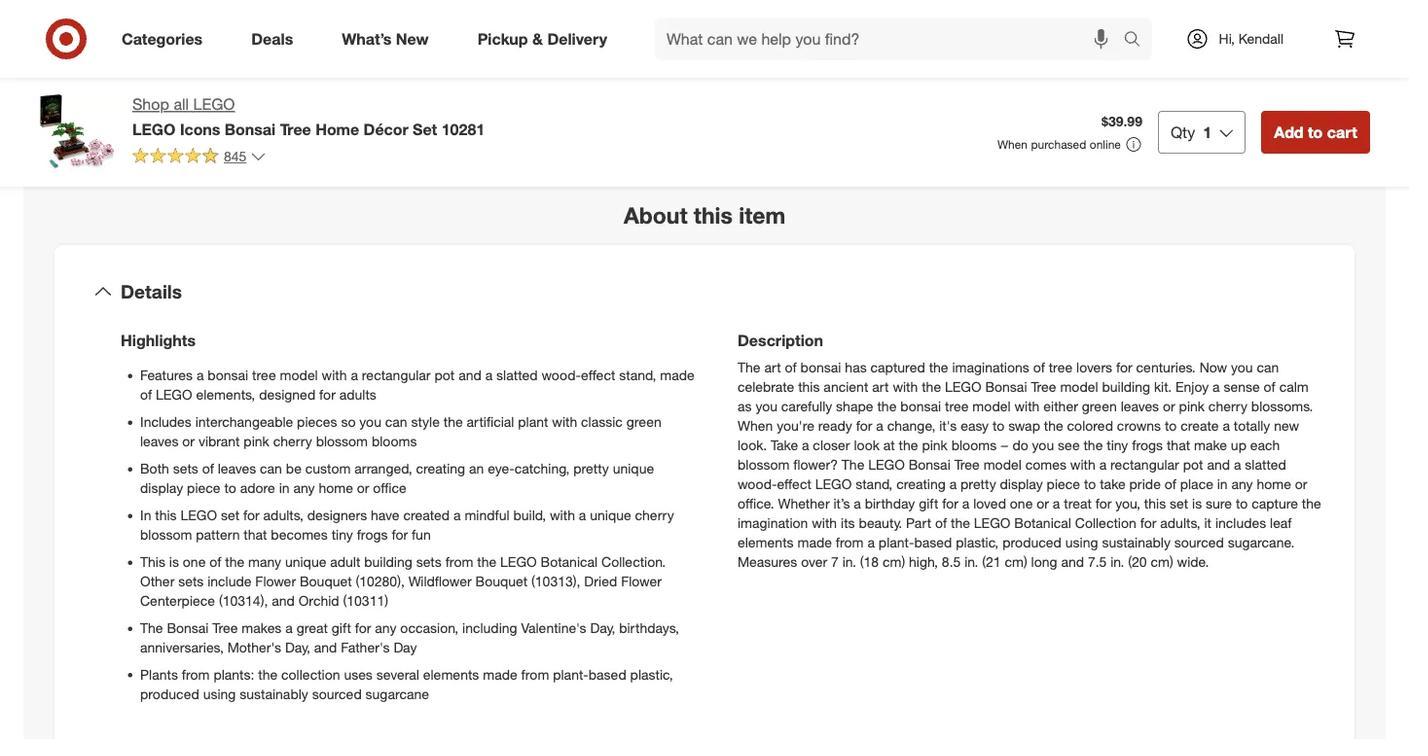 Task type: describe. For each thing, give the bounding box(es) containing it.
lego down at
[[869, 456, 905, 473]]

imaginations
[[952, 359, 1030, 376]]

bonsai down change,
[[909, 456, 951, 473]]

item
[[739, 202, 786, 229]]

lego down imaginations
[[945, 379, 982, 396]]

pickup & delivery
[[478, 29, 607, 48]]

the down captured
[[922, 379, 941, 396]]

(20
[[1128, 554, 1147, 571]]

to left take
[[1084, 476, 1096, 493]]

2 horizontal spatial bonsai
[[901, 398, 941, 415]]

categories
[[122, 29, 203, 48]]

to up includes
[[1236, 495, 1248, 512]]

collection
[[281, 667, 340, 684]]

this
[[140, 554, 165, 571]]

see
[[1058, 437, 1080, 454]]

1 bouquet from the left
[[300, 573, 352, 590]]

tree down easy
[[955, 456, 980, 473]]

tree up either
[[1031, 379, 1057, 396]]

high,
[[909, 554, 938, 571]]

(21
[[982, 554, 1001, 571]]

in this lego set for adults, designers have created a mindful build, with a unique cherry blossom pattern that becomes tiny frogs for fun
[[140, 507, 674, 543]]

slatted inside description the art of bonsai has captured the imaginations of tree lovers for centuries. now you can celebrate this ancient art with the lego bonsai tree model building kit. enjoy a sense of calm as you carefully shape the bonsai tree model with either green leaves or pink cherry blossoms. when you're ready for a change, it's easy to swap the colored crowns to create a totally new look. take a closer look at the pink blooms – do you see the tiny frogs that make up each blossom flower? the lego bonsai tree model comes with a rectangular pot and a slatted wood-effect lego stand, creating a pretty display piece to take pride of place in any home or office. whether it's a birthday gift for a loved one or a treat for you, this set is sure to capture the imagination with its beauty. part of the lego botanical collection for adults, it includes leaf elements made from a plant-based plastic, produced using sustainably sourced sugarcane. measures over 7 in. (18 cm) high, 8.5 in. (21 cm) long and 7.5 in. (20 cm) wide.
[[1245, 456, 1287, 473]]

lego down shop
[[132, 120, 176, 139]]

purchased
[[1031, 137, 1087, 152]]

occasion,
[[400, 620, 459, 637]]

with inside 'includes interchangeable pieces so you can style the artificial plant with classic green leaves or vibrant pink cherry blossom blooms'
[[552, 414, 577, 431]]

the up "include"
[[225, 554, 244, 571]]

of inside the both sets of leaves can be custom arranged, creating an eye-catching, pretty unique display piece to adore in any home or office
[[202, 460, 214, 477]]

centerpiece
[[140, 593, 215, 610]]

a up (18
[[868, 534, 875, 551]]

pink inside 'includes interchangeable pieces so you can style the artificial plant with classic green leaves or vibrant pink cherry blossom blooms'
[[244, 433, 269, 450]]

place
[[1181, 476, 1214, 493]]

stand, inside description the art of bonsai has captured the imaginations of tree lovers for centuries. now you can celebrate this ancient art with the lego bonsai tree model building kit. enjoy a sense of calm as you carefully shape the bonsai tree model with either green leaves or pink cherry blossoms. when you're ready for a change, it's easy to swap the colored crowns to create a totally new look. take a closer look at the pink blooms – do you see the tiny frogs that make up each blossom flower? the lego bonsai tree model comes with a rectangular pot and a slatted wood-effect lego stand, creating a pretty display piece to take pride of place in any home or office. whether it's a birthday gift for a loved one or a treat for you, this set is sure to capture the imagination with its beauty. part of the lego botanical collection for adults, it includes leaf elements made from a plant-based plastic, produced using sustainably sourced sugarcane. measures over 7 in. (18 cm) high, 8.5 in. (21 cm) long and 7.5 in. (20 cm) wide.
[[856, 476, 893, 493]]

the right at
[[899, 437, 918, 454]]

online
[[1090, 137, 1121, 152]]

model up easy
[[973, 398, 1011, 415]]

0 vertical spatial when
[[998, 137, 1028, 152]]

lego down loved
[[974, 515, 1011, 532]]

qty
[[1171, 123, 1196, 142]]

dried
[[584, 573, 617, 590]]

tiny inside in this lego set for adults, designers have created a mindful build, with a unique cherry blossom pattern that becomes tiny frogs for fun
[[332, 526, 353, 543]]

and left the 7.5
[[1061, 554, 1084, 571]]

the bonsai tree makes a great gift for any occasion, including valentine's day, birthdays, anniversaries, mother's day, and father's day
[[140, 620, 679, 656]]

what's new link
[[325, 18, 453, 60]]

for left "fun"
[[392, 526, 408, 543]]

you inside 'includes interchangeable pieces so you can style the artificial plant with classic green leaves or vibrant pink cherry blossom blooms'
[[360, 414, 382, 431]]

crowns
[[1117, 417, 1161, 434]]

gift inside the bonsai tree makes a great gift for any occasion, including valentine's day, birthdays, anniversaries, mother's day, and father's day
[[332, 620, 351, 637]]

is inside this is one of the many unique adult building sets from the lego botanical collection. other sets include flower bouquet (10280), wildflower bouquet (10313), dried flower centerpiece (10314), and orchid (10311)
[[169, 554, 179, 571]]

show
[[292, 124, 331, 143]]

8.5
[[942, 554, 961, 571]]

pot inside the features a bonsai tree model with a rectangular pot and a slatted wood-effect stand, made of lego elements, designed for adults
[[435, 367, 455, 384]]

rectangular inside the features a bonsai tree model with a rectangular pot and a slatted wood-effect stand, made of lego elements, designed for adults
[[362, 367, 431, 384]]

to inside the both sets of leaves can be custom arranged, creating an eye-catching, pretty unique display piece to adore in any home or office
[[224, 480, 236, 497]]

you're
[[777, 417, 815, 434]]

centuries.
[[1137, 359, 1196, 376]]

7.5
[[1088, 554, 1107, 571]]

the down colored
[[1084, 437, 1103, 454]]

the inside the bonsai tree makes a great gift for any occasion, including valentine's day, birthdays, anniversaries, mother's day, and father's day
[[140, 620, 163, 637]]

search button
[[1115, 18, 1162, 64]]

blossom inside 'includes interchangeable pieces so you can style the artificial plant with classic green leaves or vibrant pink cherry blossom blooms'
[[316, 433, 368, 450]]

calm
[[1280, 379, 1309, 396]]

with up the swap
[[1015, 398, 1040, 415]]

arranged,
[[355, 460, 412, 477]]

tree inside shop all lego lego icons bonsai tree home décor set 10281
[[280, 120, 311, 139]]

set inside in this lego set for adults, designers have created a mindful build, with a unique cherry blossom pattern that becomes tiny frogs for fun
[[221, 507, 240, 524]]

that inside description the art of bonsai has captured the imaginations of tree lovers for centuries. now you can celebrate this ancient art with the lego bonsai tree model building kit. enjoy a sense of calm as you carefully shape the bonsai tree model with either green leaves or pink cherry blossoms. when you're ready for a change, it's easy to swap the colored crowns to create a totally new look. take a closer look at the pink blooms – do you see the tiny frogs that make up each blossom flower? the lego bonsai tree model comes with a rectangular pot and a slatted wood-effect lego stand, creating a pretty display piece to take pride of place in any home or office. whether it's a birthday gift for a loved one or a treat for you, this set is sure to capture the imagination with its beauty. part of the lego botanical collection for adults, it includes leaf elements made from a plant-based plastic, produced using sustainably sourced sugarcane. measures over 7 in. (18 cm) high, 8.5 in. (21 cm) long and 7.5 in. (20 cm) wide.
[[1167, 437, 1191, 454]]

that inside in this lego set for adults, designers have created a mindful build, with a unique cherry blossom pattern that becomes tiny frogs for fun
[[244, 526, 267, 543]]

1 vertical spatial sets
[[416, 554, 442, 571]]

a up at
[[876, 417, 884, 434]]

plant- inside description the art of bonsai has captured the imaginations of tree lovers for centuries. now you can celebrate this ancient art with the lego bonsai tree model building kit. enjoy a sense of calm as you carefully shape the bonsai tree model with either green leaves or pink cherry blossoms. when you're ready for a change, it's easy to swap the colored crowns to create a totally new look. take a closer look at the pink blooms – do you see the tiny frogs that make up each blossom flower? the lego bonsai tree model comes with a rectangular pot and a slatted wood-effect lego stand, creating a pretty display piece to take pride of place in any home or office. whether it's a birthday gift for a loved one or a treat for you, this set is sure to capture the imagination with its beauty. part of the lego botanical collection for adults, it includes leaf elements made from a plant-based plastic, produced using sustainably sourced sugarcane. measures over 7 in. (18 cm) high, 8.5 in. (21 cm) long and 7.5 in. (20 cm) wide.
[[879, 534, 914, 551]]

display inside the both sets of leaves can be custom arranged, creating an eye-catching, pretty unique display piece to adore in any home or office
[[140, 480, 183, 497]]

flower?
[[794, 456, 838, 473]]

the down either
[[1044, 417, 1064, 434]]

in inside description the art of bonsai has captured the imaginations of tree lovers for centuries. now you can celebrate this ancient art with the lego bonsai tree model building kit. enjoy a sense of calm as you carefully shape the bonsai tree model with either green leaves or pink cherry blossoms. when you're ready for a change, it's easy to swap the colored crowns to create a totally new look. take a closer look at the pink blooms – do you see the tiny frogs that make up each blossom flower? the lego bonsai tree model comes with a rectangular pot and a slatted wood-effect lego stand, creating a pretty display piece to take pride of place in any home or office. whether it's a birthday gift for a loved one or a treat for you, this set is sure to capture the imagination with its beauty. part of the lego botanical collection for adults, it includes leaf elements made from a plant-based plastic, produced using sustainably sourced sugarcane. measures over 7 in. (18 cm) high, 8.5 in. (21 cm) long and 7.5 in. (20 cm) wide.
[[1218, 476, 1228, 493]]

or down kit.
[[1163, 398, 1176, 415]]

plants:
[[214, 667, 254, 684]]

it
[[1205, 515, 1212, 532]]

this down pride in the right bottom of the page
[[1145, 495, 1166, 512]]

with inside in this lego set for adults, designers have created a mindful build, with a unique cherry blossom pattern that becomes tiny frogs for fun
[[550, 507, 575, 524]]

display inside description the art of bonsai has captured the imaginations of tree lovers for centuries. now you can celebrate this ancient art with the lego bonsai tree model building kit. enjoy a sense of calm as you carefully shape the bonsai tree model with either green leaves or pink cherry blossoms. when you're ready for a change, it's easy to swap the colored crowns to create a totally new look. take a closer look at the pink blooms – do you see the tiny frogs that make up each blossom flower? the lego bonsai tree model comes with a rectangular pot and a slatted wood-effect lego stand, creating a pretty display piece to take pride of place in any home or office. whether it's a birthday gift for a loved one or a treat for you, this set is sure to capture the imagination with its beauty. part of the lego botanical collection for adults, it includes leaf elements made from a plant-based plastic, produced using sustainably sourced sugarcane. measures over 7 in. (18 cm) high, 8.5 in. (21 cm) long and 7.5 in. (20 cm) wide.
[[1000, 476, 1043, 493]]

unique inside in this lego set for adults, designers have created a mindful build, with a unique cherry blossom pattern that becomes tiny frogs for fun
[[590, 507, 631, 524]]

0 vertical spatial day,
[[590, 620, 616, 637]]

10281
[[442, 120, 485, 139]]

piece inside description the art of bonsai has captured the imaginations of tree lovers for centuries. now you can celebrate this ancient art with the lego bonsai tree model building kit. enjoy a sense of calm as you carefully shape the bonsai tree model with either green leaves or pink cherry blossoms. when you're ready for a change, it's easy to swap the colored crowns to create a totally new look. take a closer look at the pink blooms – do you see the tiny frogs that make up each blossom flower? the lego bonsai tree model comes with a rectangular pot and a slatted wood-effect lego stand, creating a pretty display piece to take pride of place in any home or office. whether it's a birthday gift for a loved one or a treat for you, this set is sure to capture the imagination with its beauty. part of the lego botanical collection for adults, it includes leaf elements made from a plant-based plastic, produced using sustainably sourced sugarcane. measures over 7 in. (18 cm) high, 8.5 in. (21 cm) long and 7.5 in. (20 cm) wide.
[[1047, 476, 1081, 493]]

produced inside plants from plants: the collection uses several elements made from plant-based plastic, produced using sustainably sourced sugarcane
[[140, 686, 199, 703]]

when purchased online
[[998, 137, 1121, 152]]

about this item
[[624, 202, 786, 229]]

look.
[[738, 437, 767, 454]]

botanical inside description the art of bonsai has captured the imaginations of tree lovers for centuries. now you can celebrate this ancient art with the lego bonsai tree model building kit. enjoy a sense of calm as you carefully shape the bonsai tree model with either green leaves or pink cherry blossoms. when you're ready for a change, it's easy to swap the colored crowns to create a totally new look. take a closer look at the pink blooms – do you see the tiny frogs that make up each blossom flower? the lego bonsai tree model comes with a rectangular pot and a slatted wood-effect lego stand, creating a pretty display piece to take pride of place in any home or office. whether it's a birthday gift for a loved one or a treat for you, this set is sure to capture the imagination with its beauty. part of the lego botanical collection for adults, it includes leaf elements made from a plant-based plastic, produced using sustainably sourced sugarcane. measures over 7 in. (18 cm) high, 8.5 in. (21 cm) long and 7.5 in. (20 cm) wide.
[[1015, 515, 1072, 532]]

has
[[845, 359, 867, 376]]

of down description on the right of the page
[[785, 359, 797, 376]]

can inside the both sets of leaves can be custom arranged, creating an eye-catching, pretty unique display piece to adore in any home or office
[[260, 460, 282, 477]]

or inside the both sets of leaves can be custom arranged, creating an eye-catching, pretty unique display piece to adore in any home or office
[[357, 480, 369, 497]]

the up 8.5
[[951, 515, 970, 532]]

hi,
[[1219, 30, 1235, 47]]

set inside description the art of bonsai has captured the imaginations of tree lovers for centuries. now you can celebrate this ancient art with the lego bonsai tree model building kit. enjoy a sense of calm as you carefully shape the bonsai tree model with either green leaves or pink cherry blossoms. when you're ready for a change, it's easy to swap the colored crowns to create a totally new look. take a closer look at the pink blooms – do you see the tiny frogs that make up each blossom flower? the lego bonsai tree model comes with a rectangular pot and a slatted wood-effect lego stand, creating a pretty display piece to take pride of place in any home or office. whether it's a birthday gift for a loved one or a treat for you, this set is sure to capture the imagination with its beauty. part of the lego botanical collection for adults, it includes leaf elements made from a plant-based plastic, produced using sustainably sourced sugarcane. measures over 7 in. (18 cm) high, 8.5 in. (21 cm) long and 7.5 in. (20 cm) wide.
[[1170, 495, 1189, 512]]

(10314),
[[219, 593, 268, 610]]

the right captured
[[929, 359, 949, 376]]

pieces
[[297, 414, 337, 431]]

2 horizontal spatial pink
[[1179, 398, 1205, 415]]

produced inside description the art of bonsai has captured the imaginations of tree lovers for centuries. now you can celebrate this ancient art with the lego bonsai tree model building kit. enjoy a sense of calm as you carefully shape the bonsai tree model with either green leaves or pink cherry blossoms. when you're ready for a change, it's easy to swap the colored crowns to create a totally new look. take a closer look at the pink blooms – do you see the tiny frogs that make up each blossom flower? the lego bonsai tree model comes with a rectangular pot and a slatted wood-effect lego stand, creating a pretty display piece to take pride of place in any home or office. whether it's a birthday gift for a loved one or a treat for you, this set is sure to capture the imagination with its beauty. part of the lego botanical collection for adults, it includes leaf elements made from a plant-based plastic, produced using sustainably sourced sugarcane. measures over 7 in. (18 cm) high, 8.5 in. (21 cm) long and 7.5 in. (20 cm) wide.
[[1003, 534, 1062, 551]]

a down the 'now'
[[1213, 379, 1220, 396]]

treat
[[1064, 495, 1092, 512]]

artificial
[[467, 414, 514, 431]]

unique inside the both sets of leaves can be custom arranged, creating an eye-catching, pretty unique display piece to adore in any home or office
[[613, 460, 654, 477]]

with inside the features a bonsai tree model with a rectangular pot and a slatted wood-effect stand, made of lego elements, designed for adults
[[322, 367, 347, 384]]

a left loved
[[963, 495, 970, 512]]

several
[[376, 667, 419, 684]]

a up artificial
[[485, 367, 493, 384]]

a up make on the bottom of the page
[[1223, 417, 1230, 434]]

enjoy
[[1176, 379, 1209, 396]]

pickup & delivery link
[[461, 18, 632, 60]]

the inside 'includes interchangeable pieces so you can style the artificial plant with classic green leaves or vibrant pink cherry blossom blooms'
[[444, 414, 463, 431]]

father's
[[341, 639, 390, 656]]

interchangeable
[[195, 414, 293, 431]]

creating inside description the art of bonsai has captured the imaginations of tree lovers for centuries. now you can celebrate this ancient art with the lego bonsai tree model building kit. enjoy a sense of calm as you carefully shape the bonsai tree model with either green leaves or pink cherry blossoms. when you're ready for a change, it's easy to swap the colored crowns to create a totally new look. take a closer look at the pink blooms – do you see the tiny frogs that make up each blossom flower? the lego bonsai tree model comes with a rectangular pot and a slatted wood-effect lego stand, creating a pretty display piece to take pride of place in any home or office. whether it's a birthday gift for a loved one or a treat for you, this set is sure to capture the imagination with its beauty. part of the lego botanical collection for adults, it includes leaf elements made from a plant-based plastic, produced using sustainably sourced sugarcane. measures over 7 in. (18 cm) high, 8.5 in. (21 cm) long and 7.5 in. (20 cm) wide.
[[897, 476, 946, 493]]

and inside the features a bonsai tree model with a rectangular pot and a slatted wood-effect stand, made of lego elements, designed for adults
[[459, 367, 482, 384]]

1 horizontal spatial the
[[738, 359, 761, 376]]

a right build, on the left bottom
[[579, 507, 586, 524]]

pride
[[1130, 476, 1161, 493]]

What can we help you find? suggestions appear below search field
[[655, 18, 1129, 60]]

model inside the features a bonsai tree model with a rectangular pot and a slatted wood-effect stand, made of lego elements, designed for adults
[[280, 367, 318, 384]]

kendall
[[1239, 30, 1284, 47]]

piece inside the both sets of leaves can be custom arranged, creating an eye-catching, pretty unique display piece to adore in any home or office
[[187, 480, 221, 497]]

for up "look"
[[856, 417, 873, 434]]

with down "see"
[[1071, 456, 1096, 473]]

includes interchangeable pieces so you can style the artificial plant with classic green leaves or vibrant pink cherry blossom blooms
[[140, 414, 662, 450]]

up
[[1231, 437, 1247, 454]]

the inside plants from plants: the collection uses several elements made from plant-based plastic, produced using sustainably sourced sugarcane
[[258, 667, 278, 684]]

1 horizontal spatial pink
[[922, 437, 948, 454]]

details
[[121, 280, 182, 303]]

this left the item
[[694, 202, 733, 229]]

and inside the bonsai tree makes a great gift for any occasion, including valentine's day, birthdays, anniversaries, mother's day, and father's day
[[314, 639, 337, 656]]

custom
[[305, 460, 351, 477]]

for right lovers
[[1117, 359, 1133, 376]]

wildflower
[[409, 573, 472, 590]]

for up "collection"
[[1096, 495, 1112, 512]]

1 vertical spatial day,
[[285, 639, 310, 656]]

blossom inside description the art of bonsai has captured the imaginations of tree lovers for centuries. now you can celebrate this ancient art with the lego bonsai tree model building kit. enjoy a sense of calm as you carefully shape the bonsai tree model with either green leaves or pink cherry blossoms. when you're ready for a change, it's easy to swap the colored crowns to create a totally new look. take a closer look at the pink blooms – do you see the tiny frogs that make up each blossom flower? the lego bonsai tree model comes with a rectangular pot and a slatted wood-effect lego stand, creating a pretty display piece to take pride of place in any home or office. whether it's a birthday gift for a loved one or a treat for you, this set is sure to capture the imagination with its beauty. part of the lego botanical collection for adults, it includes leaf elements made from a plant-based plastic, produced using sustainably sourced sugarcane. measures over 7 in. (18 cm) high, 8.5 in. (21 cm) long and 7.5 in. (20 cm) wide.
[[738, 456, 790, 473]]

model down lovers
[[1061, 379, 1099, 396]]

the down mindful
[[477, 554, 497, 571]]

tiny inside description the art of bonsai has captured the imaginations of tree lovers for centuries. now you can celebrate this ancient art with the lego bonsai tree model building kit. enjoy a sense of calm as you carefully shape the bonsai tree model with either green leaves or pink cherry blossoms. when you're ready for a change, it's easy to swap the colored crowns to create a totally new look. take a closer look at the pink blooms – do you see the tiny frogs that make up each blossom flower? the lego bonsai tree model comes with a rectangular pot and a slatted wood-effect lego stand, creating a pretty display piece to take pride of place in any home or office. whether it's a birthday gift for a loved one or a treat for you, this set is sure to capture the imagination with its beauty. part of the lego botanical collection for adults, it includes leaf elements made from a plant-based plastic, produced using sustainably sourced sugarcane. measures over 7 in. (18 cm) high, 8.5 in. (21 cm) long and 7.5 in. (20 cm) wide.
[[1107, 437, 1129, 454]]

collection.
[[602, 554, 666, 571]]

when inside description the art of bonsai has captured the imaginations of tree lovers for centuries. now you can celebrate this ancient art with the lego bonsai tree model building kit. enjoy a sense of calm as you carefully shape the bonsai tree model with either green leaves or pink cherry blossoms. when you're ready for a change, it's easy to swap the colored crowns to create a totally new look. take a closer look at the pink blooms – do you see the tiny frogs that make up each blossom flower? the lego bonsai tree model comes with a rectangular pot and a slatted wood-effect lego stand, creating a pretty display piece to take pride of place in any home or office. whether it's a birthday gift for a loved one or a treat for you, this set is sure to capture the imagination with its beauty. part of the lego botanical collection for adults, it includes leaf elements made from a plant-based plastic, produced using sustainably sourced sugarcane. measures over 7 in. (18 cm) high, 8.5 in. (21 cm) long and 7.5 in. (20 cm) wide.
[[738, 417, 773, 434]]

green inside 'includes interchangeable pieces so you can style the artificial plant with classic green leaves or vibrant pink cherry blossom blooms'
[[627, 414, 662, 431]]

of up either
[[1034, 359, 1045, 376]]

from down valentine's
[[521, 667, 549, 684]]

the right capture
[[1302, 495, 1322, 512]]

add to cart
[[1274, 123, 1358, 142]]

2 horizontal spatial the
[[842, 456, 865, 473]]

one inside this is one of the many unique adult building sets from the lego botanical collection. other sets include flower bouquet (10280), wildflower bouquet (10313), dried flower centerpiece (10314), and orchid (10311)
[[183, 554, 206, 571]]

each
[[1251, 437, 1280, 454]]

2 vertical spatial sets
[[178, 573, 204, 590]]

–
[[1001, 437, 1009, 454]]

a up adults
[[351, 367, 358, 384]]

a left mindful
[[454, 507, 461, 524]]

from inside this is one of the many unique adult building sets from the lego botanical collection. other sets include flower bouquet (10280), wildflower bouquet (10313), dried flower centerpiece (10314), and orchid (10311)
[[446, 554, 473, 571]]

you up sense at bottom
[[1231, 359, 1253, 376]]

plants
[[140, 667, 178, 684]]

elements inside description the art of bonsai has captured the imaginations of tree lovers for centuries. now you can celebrate this ancient art with the lego bonsai tree model building kit. enjoy a sense of calm as you carefully shape the bonsai tree model with either green leaves or pink cherry blossoms. when you're ready for a change, it's easy to swap the colored crowns to create a totally new look. take a closer look at the pink blooms – do you see the tiny frogs that make up each blossom flower? the lego bonsai tree model comes with a rectangular pot and a slatted wood-effect lego stand, creating a pretty display piece to take pride of place in any home or office. whether it's a birthday gift for a loved one or a treat for you, this set is sure to capture the imagination with its beauty. part of the lego botanical collection for adults, it includes leaf elements made from a plant-based plastic, produced using sustainably sourced sugarcane. measures over 7 in. (18 cm) high, 8.5 in. (21 cm) long and 7.5 in. (20 cm) wide.
[[738, 534, 794, 551]]

a down up
[[1234, 456, 1242, 473]]

home inside the both sets of leaves can be custom arranged, creating an eye-catching, pretty unique display piece to adore in any home or office
[[319, 480, 353, 497]]

&
[[532, 29, 543, 48]]

effect inside description the art of bonsai has captured the imaginations of tree lovers for centuries. now you can celebrate this ancient art with the lego bonsai tree model building kit. enjoy a sense of calm as you carefully shape the bonsai tree model with either green leaves or pink cherry blossoms. when you're ready for a change, it's easy to swap the colored crowns to create a totally new look. take a closer look at the pink blooms – do you see the tiny frogs that make up each blossom flower? the lego bonsai tree model comes with a rectangular pot and a slatted wood-effect lego stand, creating a pretty display piece to take pride of place in any home or office. whether it's a birthday gift for a loved one or a treat for you, this set is sure to capture the imagination with its beauty. part of the lego botanical collection for adults, it includes leaf elements made from a plant-based plastic, produced using sustainably sourced sugarcane. measures over 7 in. (18 cm) high, 8.5 in. (21 cm) long and 7.5 in. (20 cm) wide.
[[777, 476, 812, 493]]

for inside the bonsai tree makes a great gift for any occasion, including valentine's day, birthdays, anniversaries, mother's day, and father's day
[[355, 620, 371, 637]]

a right take
[[802, 437, 809, 454]]

2 cm) from the left
[[1005, 554, 1028, 571]]

you,
[[1116, 495, 1141, 512]]

designers
[[307, 507, 367, 524]]

made inside the features a bonsai tree model with a rectangular pot and a slatted wood-effect stand, made of lego elements, designed for adults
[[660, 367, 695, 384]]

lego inside in this lego set for adults, designers have created a mindful build, with a unique cherry blossom pattern that becomes tiny frogs for fun
[[181, 507, 217, 524]]

change,
[[888, 417, 936, 434]]

set
[[413, 120, 437, 139]]

1 horizontal spatial tree
[[945, 398, 969, 415]]

to up –
[[993, 417, 1005, 434]]

plastic, inside plants from plants: the collection uses several elements made from plant-based plastic, produced using sustainably sourced sugarcane
[[630, 667, 673, 684]]

you up comes
[[1032, 437, 1054, 454]]

now
[[1200, 359, 1228, 376]]

lego inside the features a bonsai tree model with a rectangular pot and a slatted wood-effect stand, made of lego elements, designed for adults
[[156, 386, 192, 403]]

anniversaries,
[[140, 639, 224, 656]]

home
[[316, 120, 359, 139]]

from down anniversaries,
[[182, 667, 210, 684]]

1 horizontal spatial art
[[872, 379, 889, 396]]

plants from plants: the collection uses several elements made from plant-based plastic, produced using sustainably sourced sugarcane
[[140, 667, 673, 703]]

both
[[140, 460, 169, 477]]

you down celebrate on the bottom right of the page
[[756, 398, 778, 415]]

building inside description the art of bonsai has captured the imaginations of tree lovers for centuries. now you can celebrate this ancient art with the lego bonsai tree model building kit. enjoy a sense of calm as you carefully shape the bonsai tree model with either green leaves or pink cherry blossoms. when you're ready for a change, it's easy to swap the colored crowns to create a totally new look. take a closer look at the pink blooms – do you see the tiny frogs that make up each blossom flower? the lego bonsai tree model comes with a rectangular pot and a slatted wood-effect lego stand, creating a pretty display piece to take pride of place in any home or office. whether it's a birthday gift for a loved one or a treat for you, this set is sure to capture the imagination with its beauty. part of the lego botanical collection for adults, it includes leaf elements made from a plant-based plastic, produced using sustainably sourced sugarcane. measures over 7 in. (18 cm) high, 8.5 in. (21 cm) long and 7.5 in. (20 cm) wide.
[[1102, 379, 1151, 396]]

2 bouquet from the left
[[476, 573, 528, 590]]

details button
[[70, 261, 1340, 323]]

create
[[1181, 417, 1219, 434]]

frogs inside description the art of bonsai has captured the imaginations of tree lovers for centuries. now you can celebrate this ancient art with the lego bonsai tree model building kit. enjoy a sense of calm as you carefully shape the bonsai tree model with either green leaves or pink cherry blossoms. when you're ready for a change, it's easy to swap the colored crowns to create a totally new look. take a closer look at the pink blooms – do you see the tiny frogs that make up each blossom flower? the lego bonsai tree model comes with a rectangular pot and a slatted wood-effect lego stand, creating a pretty display piece to take pride of place in any home or office. whether it's a birthday gift for a loved one or a treat for you, this set is sure to capture the imagination with its beauty. part of the lego botanical collection for adults, it includes leaf elements made from a plant-based plastic, produced using sustainably sourced sugarcane. measures over 7 in. (18 cm) high, 8.5 in. (21 cm) long and 7.5 in. (20 cm) wide.
[[1132, 437, 1163, 454]]

wood- inside description the art of bonsai has captured the imaginations of tree lovers for centuries. now you can celebrate this ancient art with the lego bonsai tree model building kit. enjoy a sense of calm as you carefully shape the bonsai tree model with either green leaves or pink cherry blossoms. when you're ready for a change, it's easy to swap the colored crowns to create a totally new look. take a closer look at the pink blooms – do you see the tiny frogs that make up each blossom flower? the lego bonsai tree model comes with a rectangular pot and a slatted wood-effect lego stand, creating a pretty display piece to take pride of place in any home or office. whether it's a birthday gift for a loved one or a treat for you, this set is sure to capture the imagination with its beauty. part of the lego botanical collection for adults, it includes leaf elements made from a plant-based plastic, produced using sustainably sourced sugarcane. measures over 7 in. (18 cm) high, 8.5 in. (21 cm) long and 7.5 in. (20 cm) wide.
[[738, 476, 777, 493]]

in inside the both sets of leaves can be custom arranged, creating an eye-catching, pretty unique display piece to adore in any home or office
[[279, 480, 290, 497]]

model down –
[[984, 456, 1022, 473]]

lego up icons
[[193, 95, 235, 114]]

a down it's
[[950, 476, 957, 493]]

an
[[469, 460, 484, 477]]

tree inside the features a bonsai tree model with a rectangular pot and a slatted wood-effect stand, made of lego elements, designed for adults
[[252, 367, 276, 384]]

with left 'its'
[[812, 515, 837, 532]]

elements inside plants from plants: the collection uses several elements made from plant-based plastic, produced using sustainably sourced sugarcane
[[423, 667, 479, 684]]

for left loved
[[943, 495, 959, 512]]

fewer
[[335, 124, 374, 143]]

of up blossoms.
[[1264, 379, 1276, 396]]

for down you,
[[1141, 515, 1157, 532]]

green inside description the art of bonsai has captured the imaginations of tree lovers for centuries. now you can celebrate this ancient art with the lego bonsai tree model building kit. enjoy a sense of calm as you carefully shape the bonsai tree model with either green leaves or pink cherry blossoms. when you're ready for a change, it's easy to swap the colored crowns to create a totally new look. take a closer look at the pink blooms – do you see the tiny frogs that make up each blossom flower? the lego bonsai tree model comes with a rectangular pot and a slatted wood-effect lego stand, creating a pretty display piece to take pride of place in any home or office. whether it's a birthday gift for a loved one or a treat for you, this set is sure to capture the imagination with its beauty. part of the lego botanical collection for adults, it includes leaf elements made from a plant-based plastic, produced using sustainably sourced sugarcane. measures over 7 in. (18 cm) high, 8.5 in. (21 cm) long and 7.5 in. (20 cm) wide.
[[1082, 398, 1117, 415]]

about
[[624, 202, 688, 229]]

of right the part
[[936, 515, 947, 532]]

pot inside description the art of bonsai has captured the imaginations of tree lovers for centuries. now you can celebrate this ancient art with the lego bonsai tree model building kit. enjoy a sense of calm as you carefully shape the bonsai tree model with either green leaves or pink cherry blossoms. when you're ready for a change, it's easy to swap the colored crowns to create a totally new look. take a closer look at the pink blooms – do you see the tiny frogs that make up each blossom flower? the lego bonsai tree model comes with a rectangular pot and a slatted wood-effect lego stand, creating a pretty display piece to take pride of place in any home or office. whether it's a birthday gift for a loved one or a treat for you, this set is sure to capture the imagination with its beauty. part of the lego botanical collection for adults, it includes leaf elements made from a plant-based plastic, produced using sustainably sourced sugarcane. measures over 7 in. (18 cm) high, 8.5 in. (21 cm) long and 7.5 in. (20 cm) wide.
[[1183, 456, 1204, 473]]

to left create in the bottom of the page
[[1165, 417, 1177, 434]]



Task type: vqa. For each thing, say whether or not it's contained in the screenshot.
Exclusions
no



Task type: locate. For each thing, give the bounding box(es) containing it.
tree inside the bonsai tree makes a great gift for any occasion, including valentine's day, birthdays, anniversaries, mother's day, and father's day
[[213, 620, 238, 637]]

1 vertical spatial gift
[[332, 620, 351, 637]]

colored
[[1068, 417, 1114, 434]]

0 horizontal spatial any
[[293, 480, 315, 497]]

the down mother's
[[258, 667, 278, 684]]

845
[[224, 148, 247, 165]]

bonsai inside the bonsai tree makes a great gift for any occasion, including valentine's day, birthdays, anniversaries, mother's day, and father's day
[[167, 620, 209, 637]]

rectangular inside description the art of bonsai has captured the imaginations of tree lovers for centuries. now you can celebrate this ancient art with the lego bonsai tree model building kit. enjoy a sense of calm as you carefully shape the bonsai tree model with either green leaves or pink cherry blossoms. when you're ready for a change, it's easy to swap the colored crowns to create a totally new look. take a closer look at the pink blooms – do you see the tiny frogs that make up each blossom flower? the lego bonsai tree model comes with a rectangular pot and a slatted wood-effect lego stand, creating a pretty display piece to take pride of place in any home or office. whether it's a birthday gift for a loved one or a treat for you, this set is sure to capture the imagination with its beauty. part of the lego botanical collection for adults, it includes leaf elements made from a plant-based plastic, produced using sustainably sourced sugarcane. measures over 7 in. (18 cm) high, 8.5 in. (21 cm) long and 7.5 in. (20 cm) wide.
[[1111, 456, 1180, 473]]

2 horizontal spatial cherry
[[1209, 398, 1248, 415]]

any
[[1232, 476, 1253, 493], [293, 480, 315, 497], [375, 620, 397, 637]]

leaves inside the both sets of leaves can be custom arranged, creating an eye-catching, pretty unique display piece to adore in any home or office
[[218, 460, 256, 477]]

adults, inside in this lego set for adults, designers have created a mindful build, with a unique cherry blossom pattern that becomes tiny frogs for fun
[[263, 507, 304, 524]]

include
[[208, 573, 252, 590]]

1 horizontal spatial gift
[[919, 495, 939, 512]]

becomes
[[271, 526, 328, 543]]

0 horizontal spatial can
[[260, 460, 282, 477]]

(18
[[860, 554, 879, 571]]

image of lego icons bonsai tree home décor set 10281 image
[[39, 93, 117, 171]]

this inside in this lego set for adults, designers have created a mindful build, with a unique cherry blossom pattern that becomes tiny frogs for fun
[[155, 507, 177, 524]]

blooms
[[372, 433, 417, 450], [952, 437, 997, 454]]

can left be at the bottom
[[260, 460, 282, 477]]

0 horizontal spatial sustainably
[[240, 686, 308, 703]]

2 horizontal spatial can
[[1257, 359, 1279, 376]]

bonsai up anniversaries,
[[167, 620, 209, 637]]

you right so
[[360, 414, 382, 431]]

unique down classic at the bottom left
[[613, 460, 654, 477]]

frogs down the have
[[357, 526, 388, 543]]

of right pride in the right bottom of the page
[[1165, 476, 1177, 493]]

(10311)
[[343, 593, 388, 610]]

set
[[1170, 495, 1189, 512], [221, 507, 240, 524]]

what's
[[342, 29, 392, 48]]

0 vertical spatial one
[[1010, 495, 1033, 512]]

eye-
[[488, 460, 515, 477]]

from up wildflower
[[446, 554, 473, 571]]

0 vertical spatial leaves
[[1121, 398, 1160, 415]]

home inside description the art of bonsai has captured the imaginations of tree lovers for centuries. now you can celebrate this ancient art with the lego bonsai tree model building kit. enjoy a sense of calm as you carefully shape the bonsai tree model with either green leaves or pink cherry blossoms. when you're ready for a change, it's easy to swap the colored crowns to create a totally new look. take a closer look at the pink blooms – do you see the tiny frogs that make up each blossom flower? the lego bonsai tree model comes with a rectangular pot and a slatted wood-effect lego stand, creating a pretty display piece to take pride of place in any home or office. whether it's a birthday gift for a loved one or a treat for you, this set is sure to capture the imagination with its beauty. part of the lego botanical collection for adults, it includes leaf elements made from a plant-based plastic, produced using sustainably sourced sugarcane. measures over 7 in. (18 cm) high, 8.5 in. (21 cm) long and 7.5 in. (20 cm) wide.
[[1257, 476, 1292, 493]]

tree up designed
[[252, 367, 276, 384]]

look
[[854, 437, 880, 454]]

collection
[[1075, 515, 1137, 532]]

pretty
[[574, 460, 609, 477], [961, 476, 996, 493]]

plant- inside plants from plants: the collection uses several elements made from plant-based plastic, produced using sustainably sourced sugarcane
[[553, 667, 589, 684]]

day, down great
[[285, 639, 310, 656]]

1 horizontal spatial leaves
[[218, 460, 256, 477]]

sourced inside description the art of bonsai has captured the imaginations of tree lovers for centuries. now you can celebrate this ancient art with the lego bonsai tree model building kit. enjoy a sense of calm as you carefully shape the bonsai tree model with either green leaves or pink cherry blossoms. when you're ready for a change, it's easy to swap the colored crowns to create a totally new look. take a closer look at the pink blooms – do you see the tiny frogs that make up each blossom flower? the lego bonsai tree model comes with a rectangular pot and a slatted wood-effect lego stand, creating a pretty display piece to take pride of place in any home or office. whether it's a birthday gift for a loved one or a treat for you, this set is sure to capture the imagination with its beauty. part of the lego botanical collection for adults, it includes leaf elements made from a plant-based plastic, produced using sustainably sourced sugarcane. measures over 7 in. (18 cm) high, 8.5 in. (21 cm) long and 7.5 in. (20 cm) wide.
[[1175, 534, 1224, 551]]

1 horizontal spatial display
[[1000, 476, 1043, 493]]

adult
[[330, 554, 361, 571]]

0 horizontal spatial creating
[[416, 460, 465, 477]]

that
[[1167, 437, 1191, 454], [244, 526, 267, 543]]

and
[[459, 367, 482, 384], [1208, 456, 1230, 473], [1061, 554, 1084, 571], [272, 593, 295, 610], [314, 639, 337, 656]]

cherry up the collection.
[[635, 507, 674, 524]]

ready
[[819, 417, 853, 434]]

2 horizontal spatial made
[[798, 534, 832, 551]]

carefully
[[782, 398, 833, 415]]

blooms inside 'includes interchangeable pieces so you can style the artificial plant with classic green leaves or vibrant pink cherry blossom blooms'
[[372, 433, 417, 450]]

cart
[[1328, 123, 1358, 142]]

a up elements,
[[197, 367, 204, 384]]

0 horizontal spatial based
[[589, 667, 627, 684]]

office.
[[738, 495, 774, 512]]

lego down features
[[156, 386, 192, 403]]

can inside 'includes interchangeable pieces so you can style the artificial plant with classic green leaves or vibrant pink cherry blossom blooms'
[[385, 414, 408, 431]]

2 vertical spatial the
[[140, 620, 163, 637]]

be
[[286, 460, 302, 477]]

gift inside description the art of bonsai has captured the imaginations of tree lovers for centuries. now you can celebrate this ancient art with the lego bonsai tree model building kit. enjoy a sense of calm as you carefully shape the bonsai tree model with either green leaves or pink cherry blossoms. when you're ready for a change, it's easy to swap the colored crowns to create a totally new look. take a closer look at the pink blooms – do you see the tiny frogs that make up each blossom flower? the lego bonsai tree model comes with a rectangular pot and a slatted wood-effect lego stand, creating a pretty display piece to take pride of place in any home or office. whether it's a birthday gift for a loved one or a treat for you, this set is sure to capture the imagination with its beauty. part of the lego botanical collection for adults, it includes leaf elements made from a plant-based plastic, produced using sustainably sourced sugarcane. measures over 7 in. (18 cm) high, 8.5 in. (21 cm) long and 7.5 in. (20 cm) wide.
[[919, 495, 939, 512]]

plant-
[[879, 534, 914, 551], [553, 667, 589, 684]]

hi, kendall
[[1219, 30, 1284, 47]]

effect up classic at the bottom left
[[581, 367, 616, 384]]

kit.
[[1154, 379, 1172, 396]]

or left treat
[[1037, 495, 1049, 512]]

leaves inside 'includes interchangeable pieces so you can style the artificial plant with classic green leaves or vibrant pink cherry blossom blooms'
[[140, 433, 179, 450]]

1 horizontal spatial green
[[1082, 398, 1117, 415]]

a left great
[[285, 620, 293, 637]]

for up father's
[[355, 620, 371, 637]]

2 horizontal spatial cm)
[[1151, 554, 1174, 571]]

plastic,
[[956, 534, 999, 551], [630, 667, 673, 684]]

is right the this
[[169, 554, 179, 571]]

easy
[[961, 417, 989, 434]]

for down adore
[[243, 507, 260, 524]]

bonsai inside shop all lego lego icons bonsai tree home décor set 10281
[[225, 120, 276, 139]]

wood- up office.
[[738, 476, 777, 493]]

0 vertical spatial cherry
[[1209, 398, 1248, 415]]

or inside 'includes interchangeable pieces so you can style the artificial plant with classic green leaves or vibrant pink cherry blossom blooms'
[[182, 433, 195, 450]]

any up 'day'
[[375, 620, 397, 637]]

0 horizontal spatial adults,
[[263, 507, 304, 524]]

loved
[[974, 495, 1007, 512]]

a left treat
[[1053, 495, 1060, 512]]

0 horizontal spatial piece
[[187, 480, 221, 497]]

made inside description the art of bonsai has captured the imaginations of tree lovers for centuries. now you can celebrate this ancient art with the lego bonsai tree model building kit. enjoy a sense of calm as you carefully shape the bonsai tree model with either green leaves or pink cherry blossoms. when you're ready for a change, it's easy to swap the colored crowns to create a totally new look. take a closer look at the pink blooms – do you see the tiny frogs that make up each blossom flower? the lego bonsai tree model comes with a rectangular pot and a slatted wood-effect lego stand, creating a pretty display piece to take pride of place in any home or office. whether it's a birthday gift for a loved one or a treat for you, this set is sure to capture the imagination with its beauty. part of the lego botanical collection for adults, it includes leaf elements made from a plant-based plastic, produced using sustainably sourced sugarcane. measures over 7 in. (18 cm) high, 8.5 in. (21 cm) long and 7.5 in. (20 cm) wide.
[[798, 534, 832, 551]]

elements down the 'occasion,'
[[423, 667, 479, 684]]

piece
[[1047, 476, 1081, 493], [187, 480, 221, 497]]

orchid
[[299, 593, 339, 610]]

lovers
[[1077, 359, 1113, 376]]

0 horizontal spatial tree
[[252, 367, 276, 384]]

when up look. in the bottom of the page
[[738, 417, 773, 434]]

1 horizontal spatial building
[[1102, 379, 1151, 396]]

plastic, down birthdays,
[[630, 667, 673, 684]]

bonsai up elements,
[[208, 367, 248, 384]]

0 vertical spatial blossom
[[316, 433, 368, 450]]

includes
[[140, 414, 192, 431]]

or left 'office'
[[357, 480, 369, 497]]

1 vertical spatial wood-
[[738, 476, 777, 493]]

building up (10280), on the bottom left of the page
[[364, 554, 413, 571]]

cherry inside 'includes interchangeable pieces so you can style the artificial plant with classic green leaves or vibrant pink cherry blossom blooms'
[[273, 433, 312, 450]]

all
[[174, 95, 189, 114]]

unique
[[613, 460, 654, 477], [590, 507, 631, 524], [285, 554, 326, 571]]

that up many
[[244, 526, 267, 543]]

of inside this is one of the many unique adult building sets from the lego botanical collection. other sets include flower bouquet (10280), wildflower bouquet (10313), dried flower centerpiece (10314), and orchid (10311)
[[210, 554, 221, 571]]

using up the 7.5
[[1066, 534, 1099, 551]]

it's
[[834, 495, 850, 512]]

of inside the features a bonsai tree model with a rectangular pot and a slatted wood-effect stand, made of lego elements, designed for adults
[[140, 386, 152, 403]]

green
[[1082, 398, 1117, 415], [627, 414, 662, 431]]

one inside description the art of bonsai has captured the imaginations of tree lovers for centuries. now you can celebrate this ancient art with the lego bonsai tree model building kit. enjoy a sense of calm as you carefully shape the bonsai tree model with either green leaves or pink cherry blossoms. when you're ready for a change, it's easy to swap the colored crowns to create a totally new look. take a closer look at the pink blooms – do you see the tiny frogs that make up each blossom flower? the lego bonsai tree model comes with a rectangular pot and a slatted wood-effect lego stand, creating a pretty display piece to take pride of place in any home or office. whether it's a birthday gift for a loved one or a treat for you, this set is sure to capture the imagination with its beauty. part of the lego botanical collection for adults, it includes leaf elements made from a plant-based plastic, produced using sustainably sourced sugarcane. measures over 7 in. (18 cm) high, 8.5 in. (21 cm) long and 7.5 in. (20 cm) wide.
[[1010, 495, 1033, 512]]

lego
[[193, 95, 235, 114], [132, 120, 176, 139], [945, 379, 982, 396], [156, 386, 192, 403], [869, 456, 905, 473], [815, 476, 852, 493], [181, 507, 217, 524], [974, 515, 1011, 532], [500, 554, 537, 571]]

0 horizontal spatial using
[[203, 686, 236, 703]]

makes
[[242, 620, 282, 637]]

1 horizontal spatial set
[[1170, 495, 1189, 512]]

sure
[[1206, 495, 1232, 512]]

1 horizontal spatial that
[[1167, 437, 1191, 454]]

set down the place
[[1170, 495, 1189, 512]]

0 vertical spatial art
[[765, 359, 781, 376]]

0 horizontal spatial blossom
[[140, 526, 192, 543]]

make
[[1194, 437, 1228, 454]]

set up "pattern"
[[221, 507, 240, 524]]

2 in. from the left
[[965, 554, 979, 571]]

0 horizontal spatial blooms
[[372, 433, 417, 450]]

with right build, on the left bottom
[[550, 507, 575, 524]]

0 horizontal spatial botanical
[[541, 554, 598, 571]]

plastic, up the (21
[[956, 534, 999, 551]]

2 horizontal spatial leaves
[[1121, 398, 1160, 415]]

measures
[[738, 554, 798, 571]]

1 horizontal spatial pot
[[1183, 456, 1204, 473]]

in. left the (21
[[965, 554, 979, 571]]

tiny down designers
[[332, 526, 353, 543]]

with down captured
[[893, 379, 918, 396]]

images
[[378, 124, 428, 143]]

icons
[[180, 120, 220, 139]]

many
[[248, 554, 281, 571]]

pot up style
[[435, 367, 455, 384]]

effect inside the features a bonsai tree model with a rectangular pot and a slatted wood-effect stand, made of lego elements, designed for adults
[[581, 367, 616, 384]]

0 horizontal spatial home
[[319, 480, 353, 497]]

catching,
[[515, 460, 570, 477]]

for
[[1117, 359, 1133, 376], [319, 386, 336, 403], [856, 417, 873, 434], [943, 495, 959, 512], [1096, 495, 1112, 512], [243, 507, 260, 524], [1141, 515, 1157, 532], [392, 526, 408, 543], [355, 620, 371, 637]]

0 horizontal spatial sourced
[[312, 686, 362, 703]]

1 horizontal spatial when
[[998, 137, 1028, 152]]

adults,
[[263, 507, 304, 524], [1161, 515, 1201, 532]]

features a bonsai tree model with a rectangular pot and a slatted wood-effect stand, made of lego elements, designed for adults
[[140, 367, 695, 403]]

a inside the bonsai tree makes a great gift for any occasion, including valentine's day, birthdays, anniversaries, mother's day, and father's day
[[285, 620, 293, 637]]

delivery
[[547, 29, 607, 48]]

2 vertical spatial unique
[[285, 554, 326, 571]]

blossoms.
[[1252, 398, 1314, 415]]

1 horizontal spatial bouquet
[[476, 573, 528, 590]]

this right in
[[155, 507, 177, 524]]

1 horizontal spatial produced
[[1003, 534, 1062, 551]]

1 vertical spatial using
[[203, 686, 236, 703]]

for up pieces on the bottom left
[[319, 386, 336, 403]]

leaves
[[1121, 398, 1160, 415], [140, 433, 179, 450], [218, 460, 256, 477]]

0 horizontal spatial wood-
[[542, 367, 581, 384]]

1 flower from the left
[[255, 573, 296, 590]]

1 horizontal spatial pretty
[[961, 476, 996, 493]]

botanical inside this is one of the many unique adult building sets from the lego botanical collection. other sets include flower bouquet (10280), wildflower bouquet (10313), dried flower centerpiece (10314), and orchid (10311)
[[541, 554, 598, 571]]

1 vertical spatial the
[[842, 456, 865, 473]]

0 horizontal spatial slatted
[[497, 367, 538, 384]]

a right it's on the right bottom of page
[[854, 495, 861, 512]]

pretty inside the both sets of leaves can be custom arranged, creating an eye-catching, pretty unique display piece to adore in any home or office
[[574, 460, 609, 477]]

0 horizontal spatial pretty
[[574, 460, 609, 477]]

blossom inside in this lego set for adults, designers have created a mindful build, with a unique cherry blossom pattern that becomes tiny frogs for fun
[[140, 526, 192, 543]]

whether
[[778, 495, 830, 512]]

0 horizontal spatial cherry
[[273, 433, 312, 450]]

day
[[394, 639, 417, 656]]

one right loved
[[1010, 495, 1033, 512]]

0 horizontal spatial tiny
[[332, 526, 353, 543]]

leaves up adore
[[218, 460, 256, 477]]

lego inside this is one of the many unique adult building sets from the lego botanical collection. other sets include flower bouquet (10280), wildflower bouquet (10313), dried flower centerpiece (10314), and orchid (10311)
[[500, 554, 537, 571]]

the up anniversaries,
[[140, 620, 163, 637]]

qty 1
[[1171, 123, 1212, 142]]

to
[[1308, 123, 1323, 142], [993, 417, 1005, 434], [1165, 417, 1177, 434], [1084, 476, 1096, 493], [224, 480, 236, 497], [1236, 495, 1248, 512]]

plastic, inside description the art of bonsai has captured the imaginations of tree lovers for centuries. now you can celebrate this ancient art with the lego bonsai tree model building kit. enjoy a sense of calm as you carefully shape the bonsai tree model with either green leaves or pink cherry blossoms. when you're ready for a change, it's easy to swap the colored crowns to create a totally new look. take a closer look at the pink blooms – do you see the tiny frogs that make up each blossom flower? the lego bonsai tree model comes with a rectangular pot and a slatted wood-effect lego stand, creating a pretty display piece to take pride of place in any home or office. whether it's a birthday gift for a loved one or a treat for you, this set is sure to capture the imagination with its beauty. part of the lego botanical collection for adults, it includes leaf elements made from a plant-based plastic, produced using sustainably sourced sugarcane. measures over 7 in. (18 cm) high, 8.5 in. (21 cm) long and 7.5 in. (20 cm) wide.
[[956, 534, 999, 551]]

the up change,
[[878, 398, 897, 415]]

building
[[1102, 379, 1151, 396], [364, 554, 413, 571]]

any inside description the art of bonsai has captured the imaginations of tree lovers for centuries. now you can celebrate this ancient art with the lego bonsai tree model building kit. enjoy a sense of calm as you carefully shape the bonsai tree model with either green leaves or pink cherry blossoms. when you're ready for a change, it's easy to swap the colored crowns to create a totally new look. take a closer look at the pink blooms – do you see the tiny frogs that make up each blossom flower? the lego bonsai tree model comes with a rectangular pot and a slatted wood-effect lego stand, creating a pretty display piece to take pride of place in any home or office. whether it's a birthday gift for a loved one or a treat for you, this set is sure to capture the imagination with its beauty. part of the lego botanical collection for adults, it includes leaf elements made from a plant-based plastic, produced using sustainably sourced sugarcane. measures over 7 in. (18 cm) high, 8.5 in. (21 cm) long and 7.5 in. (20 cm) wide.
[[1232, 476, 1253, 493]]

art down captured
[[872, 379, 889, 396]]

pretty down classic at the bottom left
[[574, 460, 609, 477]]

using inside description the art of bonsai has captured the imaginations of tree lovers for centuries. now you can celebrate this ancient art with the lego bonsai tree model building kit. enjoy a sense of calm as you carefully shape the bonsai tree model with either green leaves or pink cherry blossoms. when you're ready for a change, it's easy to swap the colored crowns to create a totally new look. take a closer look at the pink blooms – do you see the tiny frogs that make up each blossom flower? the lego bonsai tree model comes with a rectangular pot and a slatted wood-effect lego stand, creating a pretty display piece to take pride of place in any home or office. whether it's a birthday gift for a loved one or a treat for you, this set is sure to capture the imagination with its beauty. part of the lego botanical collection for adults, it includes leaf elements made from a plant-based plastic, produced using sustainably sourced sugarcane. measures over 7 in. (18 cm) high, 8.5 in. (21 cm) long and 7.5 in. (20 cm) wide.
[[1066, 534, 1099, 551]]

1 vertical spatial one
[[183, 554, 206, 571]]

leaves up crowns
[[1121, 398, 1160, 415]]

sustainably inside plants from plants: the collection uses several elements made from plant-based plastic, produced using sustainably sourced sugarcane
[[240, 686, 308, 703]]

shop all lego lego icons bonsai tree home décor set 10281
[[132, 95, 485, 139]]

1
[[1204, 123, 1212, 142]]

creating inside the both sets of leaves can be custom arranged, creating an eye-catching, pretty unique display piece to adore in any home or office
[[416, 460, 465, 477]]

0 horizontal spatial bonsai
[[208, 367, 248, 384]]

blooms inside description the art of bonsai has captured the imaginations of tree lovers for centuries. now you can celebrate this ancient art with the lego bonsai tree model building kit. enjoy a sense of calm as you carefully shape the bonsai tree model with either green leaves or pink cherry blossoms. when you're ready for a change, it's easy to swap the colored crowns to create a totally new look. take a closer look at the pink blooms – do you see the tiny frogs that make up each blossom flower? the lego bonsai tree model comes with a rectangular pot and a slatted wood-effect lego stand, creating a pretty display piece to take pride of place in any home or office. whether it's a birthday gift for a loved one or a treat for you, this set is sure to capture the imagination with its beauty. part of the lego botanical collection for adults, it includes leaf elements made from a plant-based plastic, produced using sustainably sourced sugarcane. measures over 7 in. (18 cm) high, 8.5 in. (21 cm) long and 7.5 in. (20 cm) wide.
[[952, 437, 997, 454]]

mindful
[[465, 507, 510, 524]]

1 vertical spatial rectangular
[[1111, 456, 1180, 473]]

and inside this is one of the many unique adult building sets from the lego botanical collection. other sets include flower bouquet (10280), wildflower bouquet (10313), dried flower centerpiece (10314), and orchid (10311)
[[272, 593, 295, 610]]

0 vertical spatial sets
[[173, 460, 198, 477]]

new
[[1274, 417, 1300, 434]]

0 horizontal spatial art
[[765, 359, 781, 376]]

2 horizontal spatial in.
[[1111, 554, 1125, 571]]

deals
[[251, 29, 293, 48]]

1 horizontal spatial sustainably
[[1102, 534, 1171, 551]]

description the art of bonsai has captured the imaginations of tree lovers for centuries. now you can celebrate this ancient art with the lego bonsai tree model building kit. enjoy a sense of calm as you carefully shape the bonsai tree model with either green leaves or pink cherry blossoms. when you're ready for a change, it's easy to swap the colored crowns to create a totally new look. take a closer look at the pink blooms – do you see the tiny frogs that make up each blossom flower? the lego bonsai tree model comes with a rectangular pot and a slatted wood-effect lego stand, creating a pretty display piece to take pride of place in any home or office. whether it's a birthday gift for a loved one or a treat for you, this set is sure to capture the imagination with its beauty. part of the lego botanical collection for adults, it includes leaf elements made from a plant-based plastic, produced using sustainably sourced sugarcane. measures over 7 in. (18 cm) high, 8.5 in. (21 cm) long and 7.5 in. (20 cm) wide.
[[738, 331, 1322, 571]]

based
[[914, 534, 952, 551], [589, 667, 627, 684]]

bonsai down imaginations
[[986, 379, 1028, 396]]

0 vertical spatial plant-
[[879, 534, 914, 551]]

it's
[[940, 417, 957, 434]]

produced down plants
[[140, 686, 199, 703]]

1 vertical spatial sourced
[[312, 686, 362, 703]]

adults, up "becomes"
[[263, 507, 304, 524]]

(10313),
[[532, 573, 581, 590]]

stand, inside the features a bonsai tree model with a rectangular pot and a slatted wood-effect stand, made of lego elements, designed for adults
[[619, 367, 656, 384]]

1 vertical spatial that
[[244, 526, 267, 543]]

sustainably inside description the art of bonsai has captured the imaginations of tree lovers for centuries. now you can celebrate this ancient art with the lego bonsai tree model building kit. enjoy a sense of calm as you carefully shape the bonsai tree model with either green leaves or pink cherry blossoms. when you're ready for a change, it's easy to swap the colored crowns to create a totally new look. take a closer look at the pink blooms – do you see the tiny frogs that make up each blossom flower? the lego bonsai tree model comes with a rectangular pot and a slatted wood-effect lego stand, creating a pretty display piece to take pride of place in any home or office. whether it's a birthday gift for a loved one or a treat for you, this set is sure to capture the imagination with its beauty. part of the lego botanical collection for adults, it includes leaf elements made from a plant-based plastic, produced using sustainably sourced sugarcane. measures over 7 in. (18 cm) high, 8.5 in. (21 cm) long and 7.5 in. (20 cm) wide.
[[1102, 534, 1171, 551]]

blooms down easy
[[952, 437, 997, 454]]

take
[[1100, 476, 1126, 493]]

0 horizontal spatial elements
[[423, 667, 479, 684]]

slatted down each
[[1245, 456, 1287, 473]]

2 vertical spatial blossom
[[140, 526, 192, 543]]

sets up centerpiece
[[178, 573, 204, 590]]

any inside the bonsai tree makes a great gift for any occasion, including valentine's day, birthdays, anniversaries, mother's day, and father's day
[[375, 620, 397, 637]]

0 horizontal spatial in.
[[843, 554, 856, 571]]

0 vertical spatial botanical
[[1015, 515, 1072, 532]]

this up carefully
[[798, 379, 820, 396]]

using inside plants from plants: the collection uses several elements made from plant-based plastic, produced using sustainably sourced sugarcane
[[203, 686, 236, 703]]

with up adults
[[322, 367, 347, 384]]

of down features
[[140, 386, 152, 403]]

slatted
[[497, 367, 538, 384], [1245, 456, 1287, 473]]

lego up it's on the right bottom of page
[[815, 476, 852, 493]]

adults, inside description the art of bonsai has captured the imaginations of tree lovers for centuries. now you can celebrate this ancient art with the lego bonsai tree model building kit. enjoy a sense of calm as you carefully shape the bonsai tree model with either green leaves or pink cherry blossoms. when you're ready for a change, it's easy to swap the colored crowns to create a totally new look. take a closer look at the pink blooms – do you see the tiny frogs that make up each blossom flower? the lego bonsai tree model comes with a rectangular pot and a slatted wood-effect lego stand, creating a pretty display piece to take pride of place in any home or office. whether it's a birthday gift for a loved one or a treat for you, this set is sure to capture the imagination with its beauty. part of the lego botanical collection for adults, it includes leaf elements made from a plant-based plastic, produced using sustainably sourced sugarcane. measures over 7 in. (18 cm) high, 8.5 in. (21 cm) long and 7.5 in. (20 cm) wide.
[[1161, 515, 1201, 532]]

1 horizontal spatial bonsai
[[801, 359, 842, 376]]

made inside plants from plants: the collection uses several elements made from plant-based plastic, produced using sustainably sourced sugarcane
[[483, 667, 518, 684]]

sugarcane
[[366, 686, 429, 703]]

cherry inside in this lego set for adults, designers have created a mindful build, with a unique cherry blossom pattern that becomes tiny frogs for fun
[[635, 507, 674, 524]]

0 horizontal spatial plant-
[[553, 667, 589, 684]]

3 cm) from the left
[[1151, 554, 1174, 571]]

0 horizontal spatial green
[[627, 414, 662, 431]]

can inside description the art of bonsai has captured the imaginations of tree lovers for centuries. now you can celebrate this ancient art with the lego bonsai tree model building kit. enjoy a sense of calm as you carefully shape the bonsai tree model with either green leaves or pink cherry blossoms. when you're ready for a change, it's easy to swap the colored crowns to create a totally new look. take a closer look at the pink blooms – do you see the tiny frogs that make up each blossom flower? the lego bonsai tree model comes with a rectangular pot and a slatted wood-effect lego stand, creating a pretty display piece to take pride of place in any home or office. whether it's a birthday gift for a loved one or a treat for you, this set is sure to capture the imagination with its beauty. part of the lego botanical collection for adults, it includes leaf elements made from a plant-based plastic, produced using sustainably sourced sugarcane. measures over 7 in. (18 cm) high, 8.5 in. (21 cm) long and 7.5 in. (20 cm) wide.
[[1257, 359, 1279, 376]]

1 horizontal spatial plastic,
[[956, 534, 999, 551]]

and down make on the bottom of the page
[[1208, 456, 1230, 473]]

in. right 7
[[843, 554, 856, 571]]

bonsai up change,
[[901, 398, 941, 415]]

0 horizontal spatial one
[[183, 554, 206, 571]]

is inside description the art of bonsai has captured the imaginations of tree lovers for centuries. now you can celebrate this ancient art with the lego bonsai tree model building kit. enjoy a sense of calm as you carefully shape the bonsai tree model with either green leaves or pink cherry blossoms. when you're ready for a change, it's easy to swap the colored crowns to create a totally new look. take a closer look at the pink blooms – do you see the tiny frogs that make up each blossom flower? the lego bonsai tree model comes with a rectangular pot and a slatted wood-effect lego stand, creating a pretty display piece to take pride of place in any home or office. whether it's a birthday gift for a loved one or a treat for you, this set is sure to capture the imagination with its beauty. part of the lego botanical collection for adults, it includes leaf elements made from a plant-based plastic, produced using sustainably sourced sugarcane. measures over 7 in. (18 cm) high, 8.5 in. (21 cm) long and 7.5 in. (20 cm) wide.
[[1193, 495, 1202, 512]]

advertisement region
[[728, 44, 1371, 118]]

from inside description the art of bonsai has captured the imaginations of tree lovers for centuries. now you can celebrate this ancient art with the lego bonsai tree model building kit. enjoy a sense of calm as you carefully shape the bonsai tree model with either green leaves or pink cherry blossoms. when you're ready for a change, it's easy to swap the colored crowns to create a totally new look. take a closer look at the pink blooms – do you see the tiny frogs that make up each blossom flower? the lego bonsai tree model comes with a rectangular pot and a slatted wood-effect lego stand, creating a pretty display piece to take pride of place in any home or office. whether it's a birthday gift for a loved one or a treat for you, this set is sure to capture the imagination with its beauty. part of the lego botanical collection for adults, it includes leaf elements made from a plant-based plastic, produced using sustainably sourced sugarcane. measures over 7 in. (18 cm) high, 8.5 in. (21 cm) long and 7.5 in. (20 cm) wide.
[[836, 534, 864, 551]]

do
[[1013, 437, 1029, 454]]

leaves inside description the art of bonsai has captured the imaginations of tree lovers for centuries. now you can celebrate this ancient art with the lego bonsai tree model building kit. enjoy a sense of calm as you carefully shape the bonsai tree model with either green leaves or pink cherry blossoms. when you're ready for a change, it's easy to swap the colored crowns to create a totally new look. take a closer look at the pink blooms – do you see the tiny frogs that make up each blossom flower? the lego bonsai tree model comes with a rectangular pot and a slatted wood-effect lego stand, creating a pretty display piece to take pride of place in any home or office. whether it's a birthday gift for a loved one or a treat for you, this set is sure to capture the imagination with its beauty. part of the lego botanical collection for adults, it includes leaf elements made from a plant-based plastic, produced using sustainably sourced sugarcane. measures over 7 in. (18 cm) high, 8.5 in. (21 cm) long and 7.5 in. (20 cm) wide.
[[1121, 398, 1160, 415]]

bonsai inside the features a bonsai tree model with a rectangular pot and a slatted wood-effect stand, made of lego elements, designed for adults
[[208, 367, 248, 384]]

1 vertical spatial unique
[[590, 507, 631, 524]]

sourced up wide.
[[1175, 534, 1224, 551]]

0 vertical spatial that
[[1167, 437, 1191, 454]]

1 horizontal spatial in
[[1218, 476, 1228, 493]]

pot
[[435, 367, 455, 384], [1183, 456, 1204, 473]]

0 horizontal spatial stand,
[[619, 367, 656, 384]]

0 horizontal spatial the
[[140, 620, 163, 637]]

wood- inside the features a bonsai tree model with a rectangular pot and a slatted wood-effect stand, made of lego elements, designed for adults
[[542, 367, 581, 384]]

any inside the both sets of leaves can be custom arranged, creating an eye-catching, pretty unique display piece to adore in any home or office
[[293, 480, 315, 497]]

based inside plants from plants: the collection uses several elements made from plant-based plastic, produced using sustainably sourced sugarcane
[[589, 667, 627, 684]]

cm) right the (21
[[1005, 554, 1028, 571]]

0 vertical spatial gift
[[919, 495, 939, 512]]

of down vibrant
[[202, 460, 214, 477]]

1 in. from the left
[[843, 554, 856, 571]]

1 vertical spatial art
[[872, 379, 889, 396]]

1 vertical spatial building
[[364, 554, 413, 571]]

so
[[341, 414, 356, 431]]

this is one of the many unique adult building sets from the lego botanical collection. other sets include flower bouquet (10280), wildflower bouquet (10313), dried flower centerpiece (10314), and orchid (10311)
[[140, 554, 666, 610]]

0 horizontal spatial effect
[[581, 367, 616, 384]]

for inside the features a bonsai tree model with a rectangular pot and a slatted wood-effect stand, made of lego elements, designed for adults
[[319, 386, 336, 403]]

to right add
[[1308, 123, 1323, 142]]

unique down "becomes"
[[285, 554, 326, 571]]

1 vertical spatial tiny
[[332, 526, 353, 543]]

3 in. from the left
[[1111, 554, 1125, 571]]

beauty.
[[859, 515, 903, 532]]

0 horizontal spatial pink
[[244, 433, 269, 450]]

pink down it's
[[922, 437, 948, 454]]

rectangular up pride in the right bottom of the page
[[1111, 456, 1180, 473]]

7
[[831, 554, 839, 571]]

slatted up plant
[[497, 367, 538, 384]]

model
[[280, 367, 318, 384], [1061, 379, 1099, 396], [973, 398, 1011, 415], [984, 456, 1022, 473]]

unique up the collection.
[[590, 507, 631, 524]]

green up colored
[[1082, 398, 1117, 415]]

frogs inside in this lego set for adults, designers have created a mindful build, with a unique cherry blossom pattern that becomes tiny frogs for fun
[[357, 526, 388, 543]]

home down custom
[[319, 480, 353, 497]]

1 vertical spatial pot
[[1183, 456, 1204, 473]]

bonsai
[[225, 120, 276, 139], [986, 379, 1028, 396], [909, 456, 951, 473], [167, 620, 209, 637]]

image gallery element
[[39, 0, 681, 155]]

shape
[[836, 398, 874, 415]]

building inside this is one of the many unique adult building sets from the lego botanical collection. other sets include flower bouquet (10280), wildflower bouquet (10313), dried flower centerpiece (10314), and orchid (10311)
[[364, 554, 413, 571]]

categories link
[[105, 18, 227, 60]]

based up high, on the right of the page
[[914, 534, 952, 551]]

2 flower from the left
[[621, 573, 662, 590]]

includes
[[1216, 515, 1267, 532]]

to inside button
[[1308, 123, 1323, 142]]

pot up the place
[[1183, 456, 1204, 473]]

bonsai up 845
[[225, 120, 276, 139]]

1 horizontal spatial rectangular
[[1111, 456, 1180, 473]]

bonsai up the ancient
[[801, 359, 842, 376]]

1 horizontal spatial blooms
[[952, 437, 997, 454]]

0 horizontal spatial bouquet
[[300, 573, 352, 590]]

home
[[1257, 476, 1292, 493], [319, 480, 353, 497]]

elements
[[738, 534, 794, 551], [423, 667, 479, 684]]

based inside description the art of bonsai has captured the imaginations of tree lovers for centuries. now you can celebrate this ancient art with the lego bonsai tree model building kit. enjoy a sense of calm as you carefully shape the bonsai tree model with either green leaves or pink cherry blossoms. when you're ready for a change, it's easy to swap the colored crowns to create a totally new look. take a closer look at the pink blooms – do you see the tiny frogs that make up each blossom flower? the lego bonsai tree model comes with a rectangular pot and a slatted wood-effect lego stand, creating a pretty display piece to take pride of place in any home or office. whether it's a birthday gift for a loved one or a treat for you, this set is sure to capture the imagination with its beauty. part of the lego botanical collection for adults, it includes leaf elements made from a plant-based plastic, produced using sustainably sourced sugarcane. measures over 7 in. (18 cm) high, 8.5 in. (21 cm) long and 7.5 in. (20 cm) wide.
[[914, 534, 952, 551]]

1 horizontal spatial cherry
[[635, 507, 674, 524]]

sourced inside plants from plants: the collection uses several elements made from plant-based plastic, produced using sustainably sourced sugarcane
[[312, 686, 362, 703]]

gift right great
[[332, 620, 351, 637]]

1 horizontal spatial cm)
[[1005, 554, 1028, 571]]

2 vertical spatial can
[[260, 460, 282, 477]]

classic
[[581, 414, 623, 431]]

1 horizontal spatial one
[[1010, 495, 1033, 512]]

0 vertical spatial elements
[[738, 534, 794, 551]]

tree left lovers
[[1049, 359, 1073, 376]]

1 cm) from the left
[[883, 554, 906, 571]]

0 horizontal spatial set
[[221, 507, 240, 524]]

0 horizontal spatial is
[[169, 554, 179, 571]]

2 horizontal spatial tree
[[1049, 359, 1073, 376]]

vibrant
[[198, 433, 240, 450]]

0 horizontal spatial flower
[[255, 573, 296, 590]]

or down includes
[[182, 433, 195, 450]]

any down be at the bottom
[[293, 480, 315, 497]]

blooms up arranged,
[[372, 433, 417, 450]]

1 horizontal spatial based
[[914, 534, 952, 551]]

0 horizontal spatial in
[[279, 480, 290, 497]]

sets up wildflower
[[416, 554, 442, 571]]

add
[[1274, 123, 1304, 142]]

made
[[660, 367, 695, 384], [798, 534, 832, 551], [483, 667, 518, 684]]

when
[[998, 137, 1028, 152], [738, 417, 773, 434]]

0 horizontal spatial gift
[[332, 620, 351, 637]]

tree
[[1049, 359, 1073, 376], [252, 367, 276, 384], [945, 398, 969, 415]]

unique inside this is one of the many unique adult building sets from the lego botanical collection. other sets include flower bouquet (10280), wildflower bouquet (10313), dried flower centerpiece (10314), and orchid (10311)
[[285, 554, 326, 571]]

features
[[140, 367, 193, 384]]

cm) right (18
[[883, 554, 906, 571]]

in. left (20
[[1111, 554, 1125, 571]]

or up capture
[[1296, 476, 1308, 493]]

swap
[[1009, 417, 1041, 434]]

a up take
[[1100, 456, 1107, 473]]

cherry inside description the art of bonsai has captured the imaginations of tree lovers for centuries. now you can celebrate this ancient art with the lego bonsai tree model building kit. enjoy a sense of calm as you carefully shape the bonsai tree model with either green leaves or pink cherry blossoms. when you're ready for a change, it's easy to swap the colored crowns to create a totally new look. take a closer look at the pink blooms – do you see the tiny frogs that make up each blossom flower? the lego bonsai tree model comes with a rectangular pot and a slatted wood-effect lego stand, creating a pretty display piece to take pride of place in any home or office. whether it's a birthday gift for a loved one or a treat for you, this set is sure to capture the imagination with its beauty. part of the lego botanical collection for adults, it includes leaf elements made from a plant-based plastic, produced using sustainably sourced sugarcane. measures over 7 in. (18 cm) high, 8.5 in. (21 cm) long and 7.5 in. (20 cm) wide.
[[1209, 398, 1248, 415]]

pretty inside description the art of bonsai has captured the imaginations of tree lovers for centuries. now you can celebrate this ancient art with the lego bonsai tree model building kit. enjoy a sense of calm as you carefully shape the bonsai tree model with either green leaves or pink cherry blossoms. when you're ready for a change, it's easy to swap the colored crowns to create a totally new look. take a closer look at the pink blooms – do you see the tiny frogs that make up each blossom flower? the lego bonsai tree model comes with a rectangular pot and a slatted wood-effect lego stand, creating a pretty display piece to take pride of place in any home or office. whether it's a birthday gift for a loved one or a treat for you, this set is sure to capture the imagination with its beauty. part of the lego botanical collection for adults, it includes leaf elements made from a plant-based plastic, produced using sustainably sourced sugarcane. measures over 7 in. (18 cm) high, 8.5 in. (21 cm) long and 7.5 in. (20 cm) wide.
[[961, 476, 996, 493]]

show fewer images
[[292, 124, 428, 143]]

0 vertical spatial wood-
[[542, 367, 581, 384]]

1 vertical spatial leaves
[[140, 433, 179, 450]]



